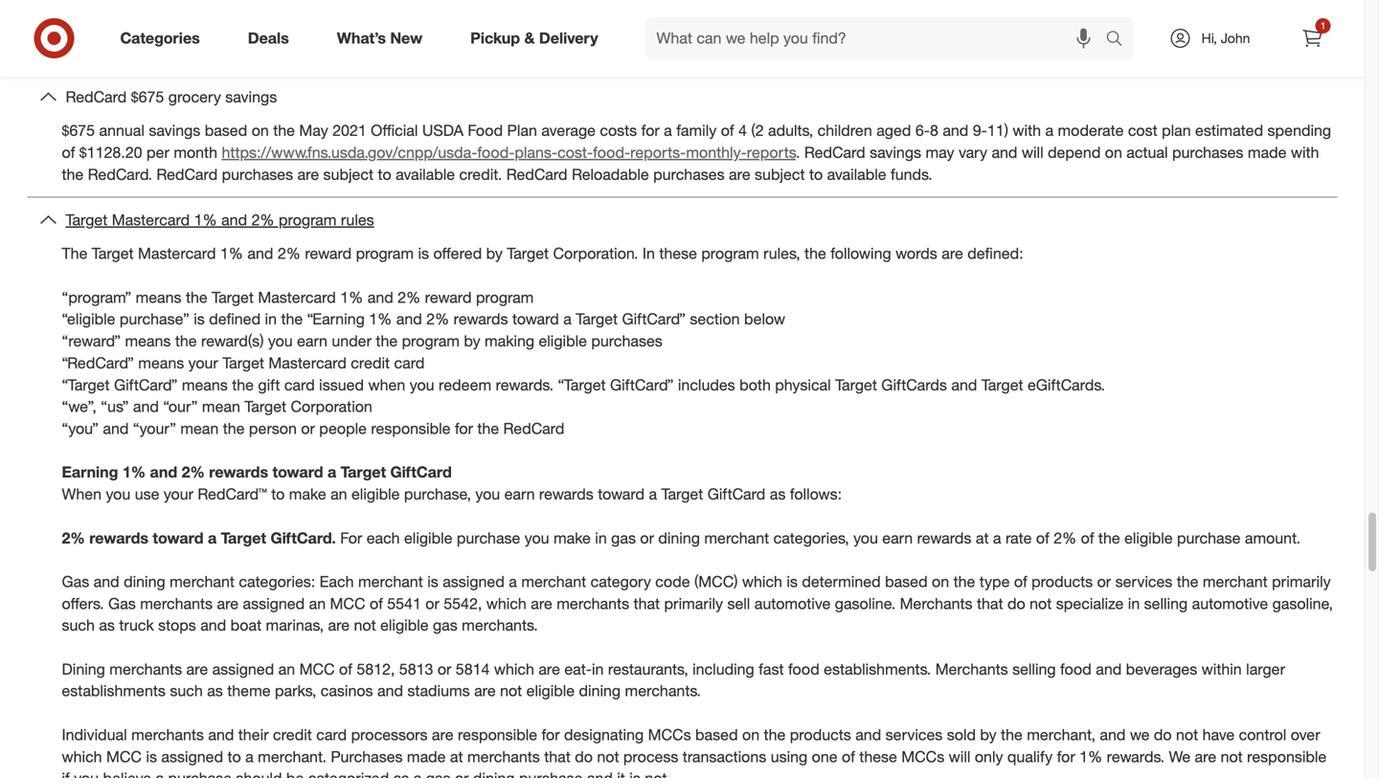 Task type: locate. For each thing, give the bounding box(es) containing it.
0 horizontal spatial automotive
[[755, 595, 831, 613]]

rules,
[[764, 244, 801, 263]]

your
[[188, 354, 218, 373], [164, 485, 193, 504]]

for up reports-
[[642, 121, 660, 140]]

1 vertical spatial rewards.
[[1107, 748, 1165, 767]]

redcard down plans-
[[507, 165, 568, 184]]

may for to
[[1271, 20, 1300, 39]]

automotive up the within
[[1192, 595, 1269, 613]]

purchases down a- at the right
[[1050, 42, 1121, 61]]

2 vertical spatial responsible
[[1248, 748, 1327, 767]]

0 horizontal spatial depend
[[118, 42, 171, 61]]

and inside . redcard savings may vary and will depend on actual purchases made with the redcard. redcard purchases are subject to available credit. redcard reloadable purchases are subject to available funds.
[[992, 143, 1018, 162]]

restaurants,
[[608, 660, 689, 679]]

made inside . redcard savings may vary and will depend on actual purchases made with the redcard. redcard purchases are subject to available credit. redcard reloadable purchases are subject to available funds.
[[1248, 143, 1287, 162]]

annual inside $675 annual savings based on the may 2021 official usda food plan average costs for a family of 4 (2 adults, children aged 6-8 and 9-11) with a moderate cost plan estimated spending of $1128.20 per month
[[99, 121, 145, 140]]

merchants. inside the dining merchants are assigned an mcc of 5812, 5813 or 5814 which are eat-in restaurants, including fast food establishments. merchants selling food and beverages within larger establishments such as theme parks, casinos and stadiums are not eligible dining merchants.
[[625, 682, 701, 701]]

credit
[[540, 42, 579, 61], [351, 354, 390, 373], [273, 726, 312, 745]]

1 horizontal spatial estimated
[[1196, 121, 1264, 140]]

which inside individual merchants and their credit card processors are responsible for designating mccs based on the products and services sold by the merchant, and we do not have control over which mcc is assigned to a merchant. purchases made at merchants that do not process transactions using one of these mccs will only qualify for 1% rewards. we are not responsible if you believe a purchase should be categorized as a gas or dining purchase and it is not.
[[62, 748, 102, 767]]

funds.
[[1288, 42, 1329, 61], [891, 165, 933, 184]]

1 vertical spatial such
[[62, 617, 95, 635]]

the up using
[[764, 726, 786, 745]]

or
[[301, 420, 315, 438], [640, 529, 654, 548], [1098, 573, 1111, 592], [426, 595, 440, 613], [438, 660, 452, 679], [455, 770, 469, 779]]

mean right "our"
[[202, 398, 240, 416]]

will inside . redcard savings may vary and will depend on actual purchases made with a redcard. redcard credit card purchases are subject to available credit. redcard reloadable purchases are subject to available funds.
[[92, 42, 114, 61]]

1 vertical spatial gas
[[108, 595, 136, 613]]

at left rate
[[976, 529, 989, 548]]

vary
[[1304, 20, 1333, 39], [959, 143, 988, 162]]

baby right up-
[[1110, 20, 1141, 39]]

food- down food
[[478, 143, 515, 162]]

will
[[92, 42, 114, 61], [1022, 143, 1044, 162], [949, 748, 971, 767]]

to down the their
[[228, 748, 241, 767]]

on up strollers,
[[202, 0, 219, 17]]

1 vertical spatial giftcard
[[708, 485, 766, 504]]

may inside . redcard savings may vary and will depend on actual purchases made with the redcard. redcard purchases are subject to available credit. redcard reloadable purchases are subject to available funds.
[[926, 143, 955, 162]]

1 horizontal spatial "target
[[558, 376, 606, 395]]

estimated
[[522, 20, 591, 39]]

0 horizontal spatial credit.
[[459, 165, 502, 184]]

0 horizontal spatial redcard.
[[88, 165, 152, 184]]

1 vertical spatial products
[[790, 726, 851, 745]]

spend
[[359, 0, 402, 17]]

on up more.
[[474, 0, 492, 17]]

the down redeem
[[477, 420, 499, 438]]

1 horizontal spatial an
[[309, 595, 326, 613]]

giftcard.
[[271, 529, 336, 548]]

services inside individual merchants and their credit card processors are responsible for designating mccs based on the products and services sold by the merchant, and we do not have control over which mcc is assigned to a merchant. purchases made at merchants that do not process transactions using one of these mccs will only qualify for 1% rewards. we are not responsible if you believe a purchase should be categorized as a gas or dining purchase and it is not.
[[886, 726, 943, 745]]

such down offers.
[[62, 617, 95, 635]]

make up giftcard.
[[289, 485, 326, 504]]

earn up gasoline.
[[883, 529, 913, 548]]

made inside . redcard savings may vary and will depend on actual purchases made with a redcard. redcard credit card purchases are subject to available credit. redcard reloadable purchases are subject to available funds.
[[318, 42, 357, 61]]

at inside individual merchants and their credit card processors are responsible for designating mccs based on the products and services sold by the merchant, and we do not have control over which mcc is assigned to a merchant. purchases made at merchants that do not process transactions using one of these mccs will only qualify for 1% rewards. we are not responsible if you believe a purchase should be categorized as a gas or dining purchase and it is not.
[[450, 748, 463, 767]]

responsible down 5814
[[458, 726, 538, 745]]

0 horizontal spatial responsible
[[371, 420, 451, 438]]

reward inside "program" means the target mastercard 1% and 2% reward program "eligible purchase" is defined in the "earning 1% and 2% rewards toward a target giftcard" section below "reward" means the reward(s) you earn under the program by making eligible purchases "redcard" means your target mastercard credit card "target giftcard" means the gift card issued when you redeem rewards. "target giftcard" includes both physical target giftcards and target egiftcards. "we", "us" and "our" mean target corporation "you" and "your" mean the person or people responsible for the redcard
[[425, 288, 472, 307]]

2 horizontal spatial made
[[1248, 143, 1287, 162]]

0 horizontal spatial with
[[361, 42, 389, 61]]

each
[[320, 573, 354, 592]]

rewards inside "program" means the target mastercard 1% and 2% reward program "eligible purchase" is defined in the "earning 1% and 2% rewards toward a target giftcard" section below "reward" means the reward(s) you earn under the program by making eligible purchases "redcard" means your target mastercard credit card "target giftcard" means the gift card issued when you redeem rewards. "target giftcard" includes both physical target giftcards and target egiftcards. "we", "us" and "our" mean target corporation "you" and "your" mean the person or people responsible for the redcard
[[454, 310, 508, 329]]

rewards. inside individual merchants and their credit card processors are responsible for designating mccs based on the products and services sold by the merchant, and we do not have control over which mcc is assigned to a merchant. purchases made at merchants that do not process transactions using one of these mccs will only qualify for 1% rewards. we are not responsible if you believe a purchase should be categorized as a gas or dining purchase and it is not.
[[1107, 748, 1165, 767]]

or right 5541
[[426, 595, 440, 613]]

1 horizontal spatial food
[[1061, 660, 1092, 679]]

merchants right gasoline.
[[900, 595, 973, 613]]

reloadable inside . redcard savings may vary and will depend on actual purchases made with the redcard. redcard purchases are subject to available credit. redcard reloadable purchases are subject to available funds.
[[572, 165, 649, 184]]

products inside gas and dining merchant categories: each merchant is assigned a merchant category code (mcc) which is determined based on the type of products or services the merchant primarily offers. gas merchants are assigned an mcc of 5541 or 5542, which are merchants that primarily sell automotive gasoline. merchants that do not specialize in selling automotive gasoline, such as truck stops and boat marinas, are not eligible gas merchants.
[[1032, 573, 1093, 592]]

subject down the reports
[[755, 165, 805, 184]]

redcard. inside . redcard savings may vary and will depend on actual purchases made with the redcard. redcard purchases are subject to available credit. redcard reloadable purchases are subject to available funds.
[[88, 165, 152, 184]]

merchant up stops
[[170, 573, 235, 592]]

0 vertical spatial these
[[660, 244, 697, 263]]

which right 5814
[[494, 660, 535, 679]]

on up grocery
[[175, 42, 192, 61]]

or down "corporation"
[[301, 420, 315, 438]]

you
[[268, 332, 293, 351], [410, 376, 435, 395], [106, 485, 131, 504], [476, 485, 500, 504], [525, 529, 549, 548], [854, 529, 878, 548], [74, 770, 99, 779]]

reward down rules
[[305, 244, 352, 263]]

in inside "program" means the target mastercard 1% and 2% reward program "eligible purchase" is defined in the "earning 1% and 2% rewards toward a target giftcard" section below "reward" means the reward(s) you earn under the program by making eligible purchases "redcard" means your target mastercard credit card "target giftcard" means the gift card issued when you redeem rewards. "target giftcard" includes both physical target giftcards and target egiftcards. "we", "us" and "our" mean target corporation "you" and "your" mean the person or people responsible for the redcard
[[265, 310, 277, 329]]

1 horizontal spatial earn
[[505, 485, 535, 504]]

redcard. for a
[[406, 42, 471, 61]]

defined:
[[968, 244, 1024, 263]]

per
[[147, 143, 169, 162]]

1 vertical spatial funds.
[[891, 165, 933, 184]]

redcard. down $1128.20
[[88, 165, 152, 184]]

responsible inside "program" means the target mastercard 1% and 2% reward program "eligible purchase" is defined in the "earning 1% and 2% rewards toward a target giftcard" section below "reward" means the reward(s) you earn under the program by making eligible purchases "redcard" means your target mastercard credit card "target giftcard" means the gift card issued when you redeem rewards. "target giftcard" includes both physical target giftcards and target egiftcards. "we", "us" and "our" mean target corporation "you" and "your" mean the person or people responsible for the redcard
[[371, 420, 451, 438]]

establishments.
[[824, 660, 931, 679]]

savings up per
[[149, 121, 201, 140]]

made for spending
[[1248, 143, 1287, 162]]

1 horizontal spatial baby
[[346, 20, 380, 39]]

credit. down thebump.com/a/advice-
[[856, 42, 899, 61]]

target right the
[[92, 244, 134, 263]]

purchases down in
[[591, 332, 663, 351]]

. for https://www.fns.usda.gov/cnpp/usda-food-plans-cost-food-reports-monthly-reports
[[796, 143, 800, 162]]

defined
[[209, 310, 261, 329]]

0 vertical spatial .
[[1141, 20, 1145, 39]]

"you"
[[62, 420, 99, 438]]

redcard down children
[[805, 143, 866, 162]]

in left restaurants,
[[592, 660, 604, 679]]

redcard down more.
[[475, 42, 536, 61]]

0 horizontal spatial funds.
[[891, 165, 933, 184]]

gas inside individual merchants and their credit card processors are responsible for designating mccs based on the products and services sold by the merchant, and we do not have control over which mcc is assigned to a merchant. purchases made at merchants that do not process transactions using one of these mccs will only qualify for 1% rewards. we are not responsible if you believe a purchase should be categorized as a gas or dining purchase and it is not.
[[426, 770, 451, 779]]

target left corporation.
[[507, 244, 549, 263]]

1 vertical spatial mcc
[[300, 660, 335, 679]]

at down stadiums
[[450, 748, 463, 767]]

merchants up establishments
[[109, 660, 182, 679]]

What can we help you find? suggestions appear below search field
[[645, 17, 1111, 59]]

which inside the dining merchants are assigned an mcc of 5812, 5813 or 5814 which are eat-in restaurants, including fast food establishments. merchants selling food and beverages within larger establishments such as theme parks, casinos and stadiums are not eligible dining merchants.
[[494, 660, 535, 679]]

0 horizontal spatial gas
[[62, 573, 89, 592]]

redcard inside redcard $675 grocery savings dropdown button
[[66, 88, 127, 106]]

purchase
[[457, 529, 521, 548], [1177, 529, 1241, 548], [168, 770, 232, 779], [519, 770, 583, 779]]

savings for $675 annual savings based on the may 2021 official usda food plan average costs for a family of 4 (2 adults, children aged 6-8 and 9-11) with a moderate cost plan estimated spending of $1128.20 per month
[[149, 121, 201, 140]]

on inside . redcard savings may vary and will depend on actual purchases made with the redcard. redcard purchases are subject to available credit. redcard reloadable purchases are subject to available funds.
[[1105, 143, 1123, 162]]

"program" means the target mastercard 1% and 2% reward program "eligible purchase" is defined in the "earning 1% and 2% rewards toward a target giftcard" section below "reward" means the reward(s) you earn under the program by making eligible purchases "redcard" means your target mastercard credit card "target giftcard" means the gift card issued when you redeem rewards. "target giftcard" includes both physical target giftcards and target egiftcards. "we", "us" and "our" mean target corporation "you" and "your" mean the person or people responsible for the redcard
[[62, 288, 1106, 438]]

0 horizontal spatial estimated
[[224, 0, 292, 17]]

0 horizontal spatial by
[[464, 332, 481, 351]]

$675 annual savings based on the may 2021 official usda food plan average costs for a family of 4 (2 adults, children aged 6-8 and 9-11) with a moderate cost plan estimated spending of $1128.20 per month
[[62, 121, 1332, 162]]

monitors
[[384, 20, 444, 39]]

and inside $675 annual savings based on the may 2021 official usda food plan average costs for a family of 4 (2 adults, children aged 6-8 and 9-11) with a moderate cost plan estimated spending of $1128.20 per month
[[943, 121, 969, 140]]

0 horizontal spatial giftcard
[[390, 463, 452, 482]]

0 horizontal spatial annual
[[99, 121, 145, 140]]

toward down person
[[273, 463, 323, 482]]

card inside . redcard savings may vary and will depend on actual purchases made with a redcard. redcard credit card purchases are subject to available credit. redcard reloadable purchases are subject to available funds.
[[584, 42, 614, 61]]

5542,
[[444, 595, 482, 613]]

. for thebump.com/a/advice-for-saving-up-for-a-baby
[[1141, 20, 1145, 39]]

1 horizontal spatial funds.
[[1288, 42, 1329, 61]]

1 horizontal spatial $675
[[131, 88, 164, 106]]

2 vertical spatial an
[[278, 660, 295, 679]]

based up month
[[205, 121, 247, 140]]

$1,000
[[424, 0, 470, 17], [1081, 0, 1127, 17]]

as left "follows:"
[[770, 485, 786, 504]]

savings inside . redcard savings may vary and will depend on actual purchases made with a redcard. redcard credit card purchases are subject to available credit. redcard reloadable purchases are subject to available funds.
[[1215, 20, 1267, 39]]

1% up the use
[[122, 463, 146, 482]]

2 vertical spatial mcc
[[106, 748, 142, 767]]

depend
[[118, 42, 171, 61], [1048, 143, 1101, 162]]

food
[[788, 660, 820, 679], [1061, 660, 1092, 679]]

on up the thebump.com/a/advice-for-saving-up-for-a-baby
[[939, 0, 956, 17]]

&
[[525, 29, 535, 47]]

actual down cost
[[1127, 143, 1168, 162]]

nursery
[[961, 0, 1012, 17]]

1 vertical spatial do
[[1154, 726, 1172, 745]]

$1,095
[[778, 0, 824, 17]]

of left 5541
[[370, 595, 383, 613]]

rewards
[[454, 310, 508, 329], [209, 463, 268, 482], [539, 485, 594, 504], [89, 529, 148, 548], [917, 529, 972, 548]]

assigned inside the dining merchants are assigned an mcc of 5812, 5813 or 5814 which are eat-in restaurants, including fast food establishments. merchants selling food and beverages within larger establishments such as theme parks, casinos and stadiums are not eligible dining merchants.
[[212, 660, 274, 679]]

giftcard up 2% rewards toward a target giftcard. for each eligible purchase you make in gas or dining merchant categories, you earn rewards at a rate of 2% of the eligible purchase amount.
[[708, 485, 766, 504]]

savings inside dropdown button
[[225, 88, 277, 106]]

estimated inside $500 savings based on estimated year one spend of $1,000 on diapers and supplies, $1,820 on formula, $1,095 on food, $2,000 on nursery furniture, $1,000 on clothes and up to $2,770 on baby gear such as strollers, car seats, baby monitors and more. estimated annual spending example from
[[224, 0, 292, 17]]

have
[[1203, 726, 1235, 745]]

gas up truck
[[108, 595, 136, 613]]

0 horizontal spatial reward
[[305, 244, 352, 263]]

people
[[319, 420, 367, 438]]

merchants. down 5542,
[[462, 617, 538, 635]]

transactions
[[683, 748, 767, 767]]

of up casinos
[[339, 660, 352, 679]]

2 for- from the left
[[1072, 20, 1096, 39]]

a inside "program" means the target mastercard 1% and 2% reward program "eligible purchase" is defined in the "earning 1% and 2% rewards toward a target giftcard" section below "reward" means the reward(s) you earn under the program by making eligible purchases "redcard" means your target mastercard credit card "target giftcard" means the gift card issued when you redeem rewards. "target giftcard" includes both physical target giftcards and target egiftcards. "we", "us" and "our" mean target corporation "you" and "your" mean the person or people responsible for the redcard
[[564, 310, 572, 329]]

1 vertical spatial will
[[1022, 143, 1044, 162]]

1 vertical spatial services
[[886, 726, 943, 745]]

0 vertical spatial rewards.
[[496, 376, 554, 395]]

toward
[[513, 310, 559, 329], [273, 463, 323, 482], [598, 485, 645, 504], [153, 529, 204, 548]]

merchants inside gas and dining merchant categories: each merchant is assigned a merchant category code (mcc) which is determined based on the type of products or services the merchant primarily offers. gas merchants are assigned an mcc of 5541 or 5542, which are merchants that primarily sell automotive gasoline. merchants that do not specialize in selling automotive gasoline, such as truck stops and boat marinas, are not eligible gas merchants.
[[900, 595, 973, 613]]

merchant down amount.
[[1203, 573, 1268, 592]]

https://www.fns.usda.gov/cnpp/usda-food-plans-cost-food-reports-monthly-reports link
[[222, 143, 796, 162]]

giftcards
[[882, 376, 947, 395]]

what's
[[337, 29, 386, 47]]

1 vertical spatial spending
[[1268, 121, 1332, 140]]

on left type
[[932, 573, 950, 592]]

card up purchases
[[316, 726, 347, 745]]

2 food- from the left
[[593, 143, 631, 162]]

spending down the "$1,820"
[[645, 20, 708, 39]]

may for funds.
[[926, 143, 955, 162]]

selling inside the dining merchants are assigned an mcc of 5812, 5813 or 5814 which are eat-in restaurants, including fast food establishments. merchants selling food and beverages within larger establishments such as theme parks, casinos and stadiums are not eligible dining merchants.
[[1013, 660, 1056, 679]]

is inside "program" means the target mastercard 1% and 2% reward program "eligible purchase" is defined in the "earning 1% and 2% rewards toward a target giftcard" section below "reward" means the reward(s) you earn under the program by making eligible purchases "redcard" means your target mastercard credit card "target giftcard" means the gift card issued when you redeem rewards. "target giftcard" includes both physical target giftcards and target egiftcards. "we", "us" and "our" mean target corporation "you" and "your" mean the person or people responsible for the redcard
[[194, 310, 205, 329]]

1 vertical spatial depend
[[1048, 143, 1101, 162]]

depend down gear
[[118, 42, 171, 61]]

with inside $675 annual savings based on the may 2021 official usda food plan average costs for a family of 4 (2 adults, children aged 6-8 and 9-11) with a moderate cost plan estimated spending of $1128.20 per month
[[1013, 121, 1041, 140]]

as inside the dining merchants are assigned an mcc of 5812, 5813 or 5814 which are eat-in restaurants, including fast food establishments. merchants selling food and beverages within larger establishments such as theme parks, casinos and stadiums are not eligible dining merchants.
[[207, 682, 223, 701]]

with for gear
[[361, 42, 389, 61]]

target mastercard 1% and 2% program rules
[[66, 211, 374, 230]]

2 horizontal spatial credit
[[540, 42, 579, 61]]

1 horizontal spatial depend
[[1048, 143, 1101, 162]]

redcard.
[[406, 42, 471, 61], [88, 165, 152, 184]]

services
[[1116, 573, 1173, 592], [886, 726, 943, 745]]

2 $1,000 from the left
[[1081, 0, 1127, 17]]

$2,770
[[1277, 0, 1323, 17]]

gas down 5542,
[[433, 617, 458, 635]]

assigned
[[443, 573, 505, 592], [243, 595, 305, 613], [212, 660, 274, 679], [161, 748, 223, 767]]

1 horizontal spatial reloadable
[[969, 42, 1046, 61]]

may inside . redcard savings may vary and will depend on actual purchases made with a redcard. redcard credit card purchases are subject to available credit. redcard reloadable purchases are subject to available funds.
[[1271, 20, 1300, 39]]

0 vertical spatial your
[[188, 354, 218, 373]]

0 vertical spatial mcc
[[330, 595, 366, 613]]

boat
[[231, 617, 262, 635]]

0 horizontal spatial merchants.
[[462, 617, 538, 635]]

what's new link
[[321, 17, 447, 59]]

. inside . redcard savings may vary and will depend on actual purchases made with a redcard. redcard credit card purchases are subject to available credit. redcard reloadable purchases are subject to available funds.
[[1141, 20, 1145, 39]]

0 vertical spatial merchants
[[900, 595, 973, 613]]

0 horizontal spatial vary
[[959, 143, 988, 162]]

we
[[1169, 748, 1191, 767]]

is down 'categories,' at the right bottom of page
[[787, 573, 798, 592]]

1 horizontal spatial redcard.
[[406, 42, 471, 61]]

1 vertical spatial $675
[[62, 121, 95, 140]]

in inside the dining merchants are assigned an mcc of 5812, 5813 or 5814 which are eat-in restaurants, including fast food establishments. merchants selling food and beverages within larger establishments such as theme parks, casinos and stadiums are not eligible dining merchants.
[[592, 660, 604, 679]]

for inside $675 annual savings based on the may 2021 official usda food plan average costs for a family of 4 (2 adults, children aged 6-8 and 9-11) with a moderate cost plan estimated spending of $1128.20 per month
[[642, 121, 660, 140]]

1 horizontal spatial one
[[812, 748, 838, 767]]

3 baby from the left
[[1110, 20, 1141, 39]]

on left the may
[[252, 121, 269, 140]]

supplies,
[[582, 0, 642, 17]]

0 horizontal spatial reloadable
[[572, 165, 649, 184]]

1 vertical spatial an
[[309, 595, 326, 613]]

gasoline,
[[1273, 595, 1334, 613]]

1 vertical spatial estimated
[[1196, 121, 1264, 140]]

dining inside gas and dining merchant categories: each merchant is assigned a merchant category code (mcc) which is determined based on the type of products or services the merchant primarily offers. gas merchants are assigned an mcc of 5541 or 5542, which are merchants that primarily sell automotive gasoline. merchants that do not specialize in selling automotive gasoline, such as truck stops and boat marinas, are not eligible gas merchants.
[[124, 573, 165, 592]]

0 horizontal spatial credit
[[273, 726, 312, 745]]

dining
[[659, 529, 700, 548], [124, 573, 165, 592], [579, 682, 621, 701], [473, 770, 515, 779]]

program down rules
[[356, 244, 414, 263]]

0 vertical spatial products
[[1032, 573, 1093, 592]]

as left truck
[[99, 617, 115, 635]]

merchants up believe on the bottom left of page
[[131, 726, 204, 745]]

with
[[361, 42, 389, 61], [1013, 121, 1041, 140], [1291, 143, 1320, 162]]

services inside gas and dining merchant categories: each merchant is assigned a merchant category code (mcc) which is determined based on the type of products or services the merchant primarily offers. gas merchants are assigned an mcc of 5541 or 5542, which are merchants that primarily sell automotive gasoline. merchants that do not specialize in selling automotive gasoline, such as truck stops and boat marinas, are not eligible gas merchants.
[[1116, 573, 1173, 592]]

pickup & delivery
[[471, 29, 598, 47]]

1 $1,000 from the left
[[424, 0, 470, 17]]

mcc up believe on the bottom left of page
[[106, 748, 142, 767]]

merchants
[[140, 595, 213, 613], [557, 595, 630, 613], [109, 660, 182, 679], [131, 726, 204, 745], [468, 748, 540, 767]]

$500
[[62, 0, 95, 17]]

or up stadiums
[[438, 660, 452, 679]]

strollers,
[[214, 20, 271, 39]]

rewards. down making
[[496, 376, 554, 395]]

moderate
[[1058, 121, 1124, 140]]

2 vertical spatial made
[[407, 748, 446, 767]]

toward inside "program" means the target mastercard 1% and 2% reward program "eligible purchase" is defined in the "earning 1% and 2% rewards toward a target giftcard" section below "reward" means the reward(s) you earn under the program by making eligible purchases "redcard" means your target mastercard credit card "target giftcard" means the gift card issued when you redeem rewards. "target giftcard" includes both physical target giftcards and target egiftcards. "we", "us" and "our" mean target corporation "you" and "your" mean the person or people responsible for the redcard
[[513, 310, 559, 329]]

or up specialize
[[1098, 573, 1111, 592]]

formula,
[[718, 0, 774, 17]]

one inside $500 savings based on estimated year one spend of $1,000 on diapers and supplies, $1,820 on formula, $1,095 on food, $2,000 on nursery furniture, $1,000 on clothes and up to $2,770 on baby gear such as strollers, car seats, baby monitors and more. estimated annual spending example from
[[329, 0, 355, 17]]

2% up redcard™
[[182, 463, 205, 482]]

john
[[1221, 30, 1251, 46]]

1 vertical spatial vary
[[959, 143, 988, 162]]

gas
[[611, 529, 636, 548], [433, 617, 458, 635], [426, 770, 451, 779]]

2 horizontal spatial that
[[977, 595, 1004, 613]]

merchants down category at the bottom of page
[[557, 595, 630, 613]]

1 horizontal spatial credit
[[351, 354, 390, 373]]

1 horizontal spatial at
[[976, 529, 989, 548]]

for- left search
[[1072, 20, 1096, 39]]

redeem
[[439, 376, 492, 395]]

are down have
[[1195, 748, 1217, 767]]

with inside . redcard savings may vary and will depend on actual purchases made with a redcard. redcard credit card purchases are subject to available credit. redcard reloadable purchases are subject to available funds.
[[361, 42, 389, 61]]

1 vertical spatial with
[[1013, 121, 1041, 140]]

by left making
[[464, 332, 481, 351]]

depend inside . redcard savings may vary and will depend on actual purchases made with a redcard. redcard credit card purchases are subject to available credit. redcard reloadable purchases are subject to available funds.
[[118, 42, 171, 61]]

0 horizontal spatial one
[[329, 0, 355, 17]]

0 vertical spatial by
[[486, 244, 503, 263]]

one right using
[[812, 748, 838, 767]]

with inside . redcard savings may vary and will depend on actual purchases made with the redcard. redcard purchases are subject to available credit. redcard reloadable purchases are subject to available funds.
[[1291, 143, 1320, 162]]

annual
[[595, 20, 640, 39], [99, 121, 145, 140]]

1 horizontal spatial may
[[1271, 20, 1300, 39]]

merchants. inside gas and dining merchant categories: each merchant is assigned a merchant category code (mcc) which is determined based on the type of products or services the merchant primarily offers. gas merchants are assigned an mcc of 5541 or 5542, which are merchants that primarily sell automotive gasoline. merchants that do not specialize in selling automotive gasoline, such as truck stops and boat marinas, are not eligible gas merchants.
[[462, 617, 538, 635]]

0 vertical spatial may
[[1271, 20, 1300, 39]]

mastercard inside dropdown button
[[112, 211, 190, 230]]

0 horizontal spatial that
[[544, 748, 571, 767]]

. right a- at the right
[[1141, 20, 1145, 39]]

savings inside . redcard savings may vary and will depend on actual purchases made with the redcard. redcard purchases are subject to available credit. redcard reloadable purchases are subject to available funds.
[[870, 143, 922, 162]]

0 vertical spatial depend
[[118, 42, 171, 61]]

1 horizontal spatial .
[[1141, 20, 1145, 39]]

1 "target from the left
[[62, 376, 110, 395]]

on down "moderate"
[[1105, 143, 1123, 162]]

or inside the dining merchants are assigned an mcc of 5812, 5813 or 5814 which are eat-in restaurants, including fast food establishments. merchants selling food and beverages within larger establishments such as theme parks, casinos and stadiums are not eligible dining merchants.
[[438, 660, 452, 679]]

2% left rules
[[252, 211, 275, 230]]

2 horizontal spatial baby
[[1110, 20, 1141, 39]]

the up qualify
[[1001, 726, 1023, 745]]

that down type
[[977, 595, 1004, 613]]

usda
[[422, 121, 464, 140]]

actual inside . redcard savings may vary and will depend on actual purchases made with a redcard. redcard credit card purchases are subject to available credit. redcard reloadable purchases are subject to available funds.
[[197, 42, 238, 61]]

made inside individual merchants and their credit card processors are responsible for designating mccs based on the products and services sold by the merchant, and we do not have control over which mcc is assigned to a merchant. purchases made at merchants that do not process transactions using one of these mccs will only qualify for 1% rewards. we are not responsible if you believe a purchase should be categorized as a gas or dining purchase and it is not.
[[407, 748, 446, 767]]

make inside earning 1% and 2% rewards toward a target giftcard when you use your redcard™ to make an eligible purchase, you earn rewards toward a target giftcard as follows:
[[289, 485, 326, 504]]

0 horizontal spatial products
[[790, 726, 851, 745]]

program up making
[[476, 288, 534, 307]]

"program"
[[62, 288, 131, 307]]

2 horizontal spatial responsible
[[1248, 748, 1327, 767]]

1 vertical spatial one
[[812, 748, 838, 767]]

https://www.fns.usda.gov/cnpp/usda-
[[222, 143, 478, 162]]

using
[[771, 748, 808, 767]]

merchants up stops
[[140, 595, 213, 613]]

or inside "program" means the target mastercard 1% and 2% reward program "eligible purchase" is defined in the "earning 1% and 2% rewards toward a target giftcard" section below "reward" means the reward(s) you earn under the program by making eligible purchases "redcard" means your target mastercard credit card "target giftcard" means the gift card issued when you redeem rewards. "target giftcard" includes both physical target giftcards and target egiftcards. "we", "us" and "our" mean target corporation "you" and "your" mean the person or people responsible for the redcard
[[301, 420, 315, 438]]

merchant,
[[1027, 726, 1096, 745]]

2 horizontal spatial earn
[[883, 529, 913, 548]]

to inside earning 1% and 2% rewards toward a target giftcard when you use your redcard™ to make an eligible purchase, you earn rewards toward a target giftcard as follows:
[[271, 485, 285, 504]]

0 horizontal spatial an
[[278, 660, 295, 679]]

0 vertical spatial made
[[318, 42, 357, 61]]

not right stadiums
[[500, 682, 522, 701]]

the right rules,
[[805, 244, 827, 263]]

card inside individual merchants and their credit card processors are responsible for designating mccs based on the products and services sold by the merchant, and we do not have control over which mcc is assigned to a merchant. purchases made at merchants that do not process transactions using one of these mccs will only qualify for 1% rewards. we are not responsible if you believe a purchase should be categorized as a gas or dining purchase and it is not.
[[316, 726, 347, 745]]

amount.
[[1245, 529, 1301, 548]]

are left the hi,
[[1126, 42, 1147, 61]]

based inside $500 savings based on estimated year one spend of $1,000 on diapers and supplies, $1,820 on formula, $1,095 on food, $2,000 on nursery furniture, $1,000 on clothes and up to $2,770 on baby gear such as strollers, car seats, baby monitors and more. estimated annual spending example from
[[155, 0, 198, 17]]

car
[[276, 20, 297, 39]]

2 vertical spatial will
[[949, 748, 971, 767]]

month
[[174, 143, 217, 162]]

5541
[[387, 595, 421, 613]]

1 horizontal spatial with
[[1013, 121, 1041, 140]]

actual inside . redcard savings may vary and will depend on actual purchases made with the redcard. redcard purchases are subject to available credit. redcard reloadable purchases are subject to available funds.
[[1127, 143, 1168, 162]]

what's new
[[337, 29, 423, 47]]

redcard. for the
[[88, 165, 152, 184]]

0 horizontal spatial food
[[788, 660, 820, 679]]

0 vertical spatial one
[[329, 0, 355, 17]]

in right "defined" on the top of page
[[265, 310, 277, 329]]

2 vertical spatial gas
[[426, 770, 451, 779]]

giftcard" left section
[[622, 310, 686, 329]]

0 vertical spatial mccs
[[648, 726, 691, 745]]

by inside "program" means the target mastercard 1% and 2% reward program "eligible purchase" is defined in the "earning 1% and 2% rewards toward a target giftcard" section below "reward" means the reward(s) you earn under the program by making eligible purchases "redcard" means your target mastercard credit card "target giftcard" means the gift card issued when you redeem rewards. "target giftcard" includes both physical target giftcards and target egiftcards. "we", "us" and "our" mean target corporation "you" and "your" mean the person or people responsible for the redcard
[[464, 332, 481, 351]]

processors
[[351, 726, 428, 745]]

1 horizontal spatial spending
[[1268, 121, 1332, 140]]

credit. inside . redcard savings may vary and will depend on actual purchases made with the redcard. redcard purchases are subject to available credit. redcard reloadable purchases are subject to available funds.
[[459, 165, 502, 184]]

0 horizontal spatial at
[[450, 748, 463, 767]]

not inside the dining merchants are assigned an mcc of 5812, 5813 or 5814 which are eat-in restaurants, including fast food establishments. merchants selling food and beverages within larger establishments such as theme parks, casinos and stadiums are not eligible dining merchants.
[[500, 682, 522, 701]]

your inside "program" means the target mastercard 1% and 2% reward program "eligible purchase" is defined in the "earning 1% and 2% rewards toward a target giftcard" section below "reward" means the reward(s) you earn under the program by making eligible purchases "redcard" means your target mastercard credit card "target giftcard" means the gift card issued when you redeem rewards. "target giftcard" includes both physical target giftcards and target egiftcards. "we", "us" and "our" mean target corporation "you" and "your" mean the person or people responsible for the redcard
[[188, 354, 218, 373]]

0 vertical spatial earn
[[297, 332, 328, 351]]

these inside individual merchants and their credit card processors are responsible for designating mccs based on the products and services sold by the merchant, and we do not have control over which mcc is assigned to a merchant. purchases made at merchants that do not process transactions using one of these mccs will only qualify for 1% rewards. we are not responsible if you believe a purchase should be categorized as a gas or dining purchase and it is not.
[[860, 748, 898, 767]]

the down $1128.20
[[62, 165, 84, 184]]

merchants inside the dining merchants are assigned an mcc of 5812, 5813 or 5814 which are eat-in restaurants, including fast food establishments. merchants selling food and beverages within larger establishments such as theme parks, casinos and stadiums are not eligible dining merchants.
[[936, 660, 1009, 679]]

merchant
[[705, 529, 770, 548], [170, 573, 235, 592], [358, 573, 423, 592], [522, 573, 586, 592], [1203, 573, 1268, 592]]

thebump.com/a/advice-for-saving-up-for-a-baby
[[811, 20, 1141, 39]]

categories
[[120, 29, 200, 47]]

year
[[296, 0, 325, 17]]

an inside gas and dining merchant categories: each merchant is assigned a merchant category code (mcc) which is determined based on the type of products or services the merchant primarily offers. gas merchants are assigned an mcc of 5541 or 5542, which are merchants that primarily sell automotive gasoline. merchants that do not specialize in selling automotive gasoline, such as truck stops and boat marinas, are not eligible gas merchants.
[[309, 595, 326, 613]]

based up gasoline.
[[885, 573, 928, 592]]

vary inside . redcard savings may vary and will depend on actual purchases made with the redcard. redcard purchases are subject to available credit. redcard reloadable purchases are subject to available funds.
[[959, 143, 988, 162]]

0 horizontal spatial $675
[[62, 121, 95, 140]]

an
[[331, 485, 347, 504], [309, 595, 326, 613], [278, 660, 295, 679]]

vary for with
[[959, 143, 988, 162]]

search
[[1097, 31, 1144, 49]]

stops
[[158, 617, 196, 635]]

mean
[[202, 398, 240, 416], [180, 420, 219, 438]]

1 vertical spatial merchants
[[936, 660, 1009, 679]]

hi,
[[1202, 30, 1218, 46]]

2% down offered
[[426, 310, 450, 329]]

redcard up $1128.20
[[66, 88, 127, 106]]

0 horizontal spatial will
[[92, 42, 114, 61]]

1 vertical spatial annual
[[99, 121, 145, 140]]

marinas,
[[266, 617, 324, 635]]

0 vertical spatial reward
[[305, 244, 352, 263]]

0 horizontal spatial .
[[796, 143, 800, 162]]

savings up gear
[[99, 0, 151, 17]]

gas up category at the bottom of page
[[611, 529, 636, 548]]

one inside individual merchants and their credit card processors are responsible for designating mccs based on the products and services sold by the merchant, and we do not have control over which mcc is assigned to a merchant. purchases made at merchants that do not process transactions using one of these mccs will only qualify for 1% rewards. we are not responsible if you believe a purchase should be categorized as a gas or dining purchase and it is not.
[[812, 748, 838, 767]]

average
[[542, 121, 596, 140]]

1%
[[194, 211, 217, 230], [220, 244, 243, 263], [340, 288, 363, 307], [369, 310, 392, 329], [122, 463, 146, 482], [1080, 748, 1103, 767]]

1 vertical spatial reloadable
[[572, 165, 649, 184]]

2 vertical spatial by
[[980, 726, 997, 745]]

0 vertical spatial spending
[[645, 20, 708, 39]]

of left 4
[[721, 121, 734, 140]]

determined
[[802, 573, 881, 592]]

depend inside . redcard savings may vary and will depend on actual purchases made with the redcard. redcard purchases are subject to available credit. redcard reloadable purchases are subject to available funds.
[[1048, 143, 1101, 162]]

reports
[[747, 143, 796, 162]]

the inside $675 annual savings based on the may 2021 official usda food plan average costs for a family of 4 (2 adults, children aged 6-8 and 9-11) with a moderate cost plan estimated spending of $1128.20 per month
[[273, 121, 295, 140]]

should
[[236, 770, 282, 779]]

0 vertical spatial merchants.
[[462, 617, 538, 635]]

estimated
[[224, 0, 292, 17], [1196, 121, 1264, 140]]



Task type: describe. For each thing, give the bounding box(es) containing it.
target inside dropdown button
[[66, 211, 108, 230]]

merchants inside the dining merchants are assigned an mcc of 5812, 5813 or 5814 which are eat-in restaurants, including fast food establishments. merchants selling food and beverages within larger establishments such as theme parks, casinos and stadiums are not eligible dining merchants.
[[109, 660, 182, 679]]

of right rate
[[1036, 529, 1050, 548]]

as inside gas and dining merchant categories: each merchant is assigned a merchant category code (mcc) which is determined based on the type of products or services the merchant primarily offers. gas merchants are assigned an mcc of 5541 or 5542, which are merchants that primarily sell automotive gasoline. merchants that do not specialize in selling automotive gasoline, such as truck stops and boat marinas, are not eligible gas merchants.
[[99, 617, 115, 635]]

purchases inside "program" means the target mastercard 1% and 2% reward program "eligible purchase" is defined in the "earning 1% and 2% rewards toward a target giftcard" section below "reward" means the reward(s) you earn under the program by making eligible purchases "redcard" means your target mastercard credit card "target giftcard" means the gift card issued when you redeem rewards. "target giftcard" includes both physical target giftcards and target egiftcards. "we", "us" and "our" mean target corporation "you" and "your" mean the person or people responsible for the redcard
[[591, 332, 663, 351]]

are right 5542,
[[531, 595, 553, 613]]

egiftcards.
[[1028, 376, 1106, 395]]

the
[[62, 244, 88, 263]]

in up category at the bottom of page
[[595, 529, 607, 548]]

1% down target mastercard 1% and 2% program rules
[[220, 244, 243, 263]]

the up specialize
[[1099, 529, 1121, 548]]

rate
[[1006, 529, 1032, 548]]

1 horizontal spatial primarily
[[1272, 573, 1331, 592]]

1 horizontal spatial gas
[[108, 595, 136, 613]]

1 horizontal spatial that
[[634, 595, 660, 613]]

the up purchase"
[[186, 288, 208, 307]]

are left the eat- at the left bottom of page
[[539, 660, 560, 679]]

purchase down earning 1% and 2% rewards toward a target giftcard when you use your redcard™ to make an eligible purchase, you earn rewards toward a target giftcard as follows: at the bottom of the page
[[457, 529, 521, 548]]

are down 5814
[[474, 682, 496, 701]]

section
[[690, 310, 740, 329]]

0 vertical spatial gas
[[611, 529, 636, 548]]

thebump.com/a/advice-
[[811, 20, 974, 39]]

when
[[62, 485, 102, 504]]

a-
[[1096, 20, 1110, 39]]

adults,
[[768, 121, 814, 140]]

estimated inside $675 annual savings based on the may 2021 official usda food plan average costs for a family of 4 (2 adults, children aged 6-8 and 9-11) with a moderate cost plan estimated spending of $1128.20 per month
[[1196, 121, 1264, 140]]

"we",
[[62, 398, 97, 416]]

based inside individual merchants and their credit card processors are responsible for designating mccs based on the products and services sold by the merchant, and we do not have control over which mcc is assigned to a merchant. purchases made at merchants that do not process transactions using one of these mccs will only qualify for 1% rewards. we are not responsible if you believe a purchase should be categorized as a gas or dining purchase and it is not.
[[696, 726, 738, 745]]

such inside the dining merchants are assigned an mcc of 5812, 5813 or 5814 which are eat-in restaurants, including fast food establishments. merchants selling food and beverages within larger establishments such as theme parks, casinos and stadiums are not eligible dining merchants.
[[170, 682, 203, 701]]

5814
[[456, 660, 490, 679]]

pickup
[[471, 29, 520, 47]]

are down the may
[[298, 165, 319, 184]]

use
[[135, 485, 159, 504]]

for
[[340, 529, 362, 548]]

gas and dining merchant categories: each merchant is assigned a merchant category code (mcc) which is determined based on the type of products or services the merchant primarily offers. gas merchants are assigned an mcc of 5541 or 5542, which are merchants that primarily sell automotive gasoline. merchants that do not specialize in selling automotive gasoline, such as truck stops and boat marinas, are not eligible gas merchants.
[[62, 573, 1334, 635]]

redcard $675 grocery savings
[[66, 88, 277, 106]]

mcc inside the dining merchants are assigned an mcc of 5812, 5813 or 5814 which are eat-in restaurants, including fast food establishments. merchants selling food and beverages within larger establishments such as theme parks, casinos and stadiums are not eligible dining merchants.
[[300, 660, 335, 679]]

1 vertical spatial responsible
[[458, 726, 538, 745]]

the left "earning
[[281, 310, 303, 329]]

an inside earning 1% and 2% rewards toward a target giftcard when you use your redcard™ to make an eligible purchase, you earn rewards toward a target giftcard as follows:
[[331, 485, 347, 504]]

depend for on
[[118, 42, 171, 61]]

depend for cost
[[1048, 143, 1101, 162]]

establishments
[[62, 682, 166, 701]]

purchases up target mastercard 1% and 2% program rules
[[222, 165, 293, 184]]

as inside $500 savings based on estimated year one spend of $1,000 on diapers and supplies, $1,820 on formula, $1,095 on food, $2,000 on nursery furniture, $1,000 on clothes and up to $2,770 on baby gear such as strollers, car seats, baby monitors and more. estimated annual spending example from
[[193, 20, 209, 39]]

in
[[643, 244, 655, 263]]

redcard inside "program" means the target mastercard 1% and 2% reward program "eligible purchase" is defined in the "earning 1% and 2% rewards toward a target giftcard" section below "reward" means the reward(s) you earn under the program by making eligible purchases "redcard" means your target mastercard credit card "target giftcard" means the gift card issued when you redeem rewards. "target giftcard" includes both physical target giftcards and target egiftcards. "we", "us" and "our" mean target corporation "you" and "your" mean the person or people responsible for the redcard
[[504, 420, 565, 438]]

target mastercard 1% and 2% program rules button
[[27, 198, 1338, 243]]

mastercard up "earning
[[258, 288, 336, 307]]

that inside individual merchants and their credit card processors are responsible for designating mccs based on the products and services sold by the merchant, and we do not have control over which mcc is assigned to a merchant. purchases made at merchants that do not process transactions using one of these mccs will only qualify for 1% rewards. we are not responsible if you believe a purchase should be categorized as a gas or dining purchase and it is not.
[[544, 748, 571, 767]]

eligible inside earning 1% and 2% rewards toward a target giftcard when you use your redcard™ to make an eligible purchase, you earn rewards toward a target giftcard as follows:
[[352, 485, 400, 504]]

each
[[367, 529, 400, 548]]

1 for- from the left
[[974, 20, 998, 39]]

eat-
[[565, 660, 592, 679]]

cost-
[[558, 143, 593, 162]]

clothes
[[1153, 0, 1203, 17]]

purchase left should
[[168, 770, 232, 779]]

categories:
[[239, 573, 315, 592]]

actual for estimated
[[1127, 143, 1168, 162]]

to down from on the top right of the page
[[775, 42, 788, 61]]

credit inside "program" means the target mastercard 1% and 2% reward program "eligible purchase" is defined in the "earning 1% and 2% rewards toward a target giftcard" section below "reward" means the reward(s) you earn under the program by making eligible purchases "redcard" means your target mastercard credit card "target giftcard" means the gift card issued when you redeem rewards. "target giftcard" includes both physical target giftcards and target egiftcards. "we", "us" and "our" mean target corporation "you" and "your" mean the person or people responsible for the redcard
[[351, 354, 390, 373]]

process
[[624, 748, 679, 767]]

selling inside gas and dining merchant categories: each merchant is assigned a merchant category code (mcc) which is determined based on the type of products or services the merchant primarily offers. gas merchants are assigned an mcc of 5541 or 5542, which are merchants that primarily sell automotive gasoline. merchants that do not specialize in selling automotive gasoline, such as truck stops and boat marinas, are not eligible gas merchants.
[[1145, 595, 1188, 613]]

will for on
[[92, 42, 114, 61]]

merchant up 5541
[[358, 573, 423, 592]]

1 food- from the left
[[478, 143, 515, 162]]

to inside individual merchants and their credit card processors are responsible for designating mccs based on the products and services sold by the merchant, and we do not have control over which mcc is assigned to a merchant. purchases made at merchants that do not process transactions using one of these mccs will only qualify for 1% rewards. we are not responsible if you believe a purchase should be categorized as a gas or dining purchase and it is not.
[[228, 748, 241, 767]]

"your"
[[133, 420, 176, 438]]

theme
[[227, 682, 271, 701]]

redcard $675 grocery savings button
[[27, 75, 1338, 120]]

2% inside target mastercard 1% and 2% program rules dropdown button
[[252, 211, 275, 230]]

individual
[[62, 726, 127, 745]]

0 vertical spatial mean
[[202, 398, 240, 416]]

1 horizontal spatial mccs
[[902, 748, 945, 767]]

made for such
[[318, 42, 357, 61]]

are down stadiums
[[432, 726, 454, 745]]

products inside individual merchants and their credit card processors are responsible for designating mccs based on the products and services sold by the merchant, and we do not have control over which mcc is assigned to a merchant. purchases made at merchants that do not process transactions using one of these mccs will only qualify for 1% rewards. we are not responsible if you believe a purchase should be categorized as a gas or dining purchase and it is not.
[[790, 726, 851, 745]]

available down children
[[827, 165, 887, 184]]

be
[[286, 770, 304, 779]]

11)
[[988, 121, 1009, 140]]

card up when
[[394, 354, 425, 373]]

the inside . redcard savings may vary and will depend on actual purchases made with the redcard. redcard purchases are subject to available credit. redcard reloadable purchases are subject to available funds.
[[62, 165, 84, 184]]

program inside dropdown button
[[279, 211, 337, 230]]

follows:
[[790, 485, 842, 504]]

2% down when
[[62, 529, 85, 548]]

6-
[[916, 121, 930, 140]]

an inside the dining merchants are assigned an mcc of 5812, 5813 or 5814 which are eat-in restaurants, including fast food establishments. merchants selling food and beverages within larger establishments such as theme parks, casinos and stadiums are not eligible dining merchants.
[[278, 660, 295, 679]]

to left john at the top right
[[1206, 42, 1220, 61]]

merchant up (mcc)
[[705, 529, 770, 548]]

not left specialize
[[1030, 595, 1052, 613]]

offers.
[[62, 595, 104, 613]]

beverages
[[1126, 660, 1198, 679]]

credit inside individual merchants and their credit card processors are responsible for designating mccs based on the products and services sold by the merchant, and we do not have control over which mcc is assigned to a merchant. purchases made at merchants that do not process transactions using one of these mccs will only qualify for 1% rewards. we are not responsible if you believe a purchase should be categorized as a gas or dining purchase and it is not.
[[273, 726, 312, 745]]

redcard down thebump.com/a/advice-
[[903, 42, 964, 61]]

purchase left amount.
[[1177, 529, 1241, 548]]

target down people
[[341, 463, 386, 482]]

funds. inside . redcard savings may vary and will depend on actual purchases made with the redcard. redcard purchases are subject to available credit. redcard reloadable purchases are subject to available funds.
[[891, 165, 933, 184]]

savings for . redcard savings may vary and will depend on actual purchases made with a redcard. redcard credit card purchases are subject to available credit. redcard reloadable purchases are subject to available funds.
[[1215, 20, 1267, 39]]

$1,820
[[647, 0, 692, 17]]

are down monthly-
[[729, 165, 751, 184]]

purchases down plan
[[1173, 143, 1244, 162]]

based inside $675 annual savings based on the may 2021 official usda food plan average costs for a family of 4 (2 adults, children aged 6-8 and 9-11) with a moderate cost plan estimated spending of $1128.20 per month
[[205, 121, 247, 140]]

the right under
[[376, 332, 398, 351]]

saving-
[[998, 20, 1048, 39]]

on inside . redcard savings may vary and will depend on actual purchases made with a redcard. redcard credit card purchases are subject to available credit. redcard reloadable purchases are subject to available funds.
[[175, 42, 192, 61]]

spending inside $500 savings based on estimated year one spend of $1,000 on diapers and supplies, $1,820 on formula, $1,095 on food, $2,000 on nursery furniture, $1,000 on clothes and up to $2,770 on baby gear such as strollers, car seats, baby monitors and more. estimated annual spending example from
[[645, 20, 708, 39]]

reloadable inside . redcard savings may vary and will depend on actual purchases made with a redcard. redcard credit card purchases are subject to available credit. redcard reloadable purchases are subject to available funds.
[[969, 42, 1046, 61]]

reports-
[[631, 143, 686, 162]]

purchases down $675 annual savings based on the may 2021 official usda food plan average costs for a family of 4 (2 adults, children aged 6-8 and 9-11) with a moderate cost plan estimated spending of $1128.20 per month
[[654, 165, 725, 184]]

1 vertical spatial mean
[[180, 420, 219, 438]]

2% down target mastercard 1% and 2% program rules
[[278, 244, 301, 263]]

merchant.
[[258, 748, 327, 767]]

program up redeem
[[402, 332, 460, 351]]

do inside gas and dining merchant categories: each merchant is assigned a merchant category code (mcc) which is determined based on the type of products or services the merchant primarily offers. gas merchants are assigned an mcc of 5541 or 5542, which are merchants that primarily sell automotive gasoline. merchants that do not specialize in selling automotive gasoline, such as truck stops and boat marinas, are not eligible gas merchants.
[[1008, 595, 1026, 613]]

is right it on the bottom of page
[[630, 770, 641, 779]]

the target mastercard 1% and 2% reward program is offered by target corporation. in these program rules, the following words are defined:
[[62, 244, 1024, 263]]

spending inside $675 annual savings based on the may 2021 official usda food plan average costs for a family of 4 (2 adults, children aged 6-8 and 9-11) with a moderate cost plan estimated spending of $1128.20 per month
[[1268, 121, 1332, 140]]

savings inside $500 savings based on estimated year one spend of $1,000 on diapers and supplies, $1,820 on formula, $1,095 on food, $2,000 on nursery furniture, $1,000 on clothes and up to $2,770 on baby gear such as strollers, car seats, baby monitors and more. estimated annual spending example from
[[99, 0, 151, 17]]

purchases down the "$1,820"
[[618, 42, 690, 61]]

family
[[677, 121, 717, 140]]

1% inside dropdown button
[[194, 211, 217, 230]]

"earning
[[307, 310, 365, 329]]

by inside individual merchants and their credit card processors are responsible for designating mccs based on the products and services sold by the merchant, and we do not have control over which mcc is assigned to a merchant. purchases made at merchants that do not process transactions using one of these mccs will only qualify for 1% rewards. we are not responsible if you believe a purchase should be categorized as a gas or dining purchase and it is not.
[[980, 726, 997, 745]]

toward up 2% rewards toward a target giftcard. for each eligible purchase you make in gas or dining merchant categories, you earn rewards at a rate of 2% of the eligible purchase amount.
[[598, 485, 645, 504]]

merchants down stadiums
[[468, 748, 540, 767]]

offered
[[433, 244, 482, 263]]

fast
[[759, 660, 784, 679]]

2 "target from the left
[[558, 376, 606, 395]]

costs
[[600, 121, 637, 140]]

corporation.
[[553, 244, 638, 263]]

2 food from the left
[[1061, 660, 1092, 679]]

1 baby from the left
[[83, 20, 117, 39]]

delivery
[[539, 29, 598, 47]]

earn inside "program" means the target mastercard 1% and 2% reward program "eligible purchase" is defined in the "earning 1% and 2% rewards toward a target giftcard" section below "reward" means the reward(s) you earn under the program by making eligible purchases "redcard" means your target mastercard credit card "target giftcard" means the gift card issued when you redeem rewards. "target giftcard" includes both physical target giftcards and target egiftcards. "we", "us" and "our" mean target corporation "you" and "your" mean the person or people responsible for the redcard
[[297, 332, 328, 351]]

designating
[[564, 726, 644, 745]]

and inside . redcard savings may vary and will depend on actual purchases made with a redcard. redcard credit card purchases are subject to available credit. redcard reloadable purchases are subject to available funds.
[[62, 42, 88, 61]]

card right gift
[[284, 376, 315, 395]]

subject down https://www.fns.usda.gov/cnpp/usda-
[[323, 165, 374, 184]]

0 horizontal spatial these
[[660, 244, 697, 263]]

with for estimated
[[1291, 143, 1320, 162]]

will for cost
[[1022, 143, 1044, 162]]

only
[[975, 748, 1004, 767]]

of inside $500 savings based on estimated year one spend of $1,000 on diapers and supplies, $1,820 on formula, $1,095 on food, $2,000 on nursery furniture, $1,000 on clothes and up to $2,770 on baby gear such as strollers, car seats, baby monitors and more. estimated annual spending example from
[[407, 0, 420, 17]]

up-
[[1048, 20, 1072, 39]]

for down merchant,
[[1057, 748, 1076, 767]]

0 vertical spatial giftcard
[[390, 463, 452, 482]]

to down adults,
[[810, 165, 823, 184]]

is left offered
[[418, 244, 429, 263]]

a inside . redcard savings may vary and will depend on actual purchases made with a redcard. redcard credit card purchases are subject to available credit. redcard reloadable purchases are subject to available funds.
[[394, 42, 402, 61]]

(mcc)
[[695, 573, 738, 592]]

1% up "earning
[[340, 288, 363, 307]]

reward(s)
[[201, 332, 264, 351]]

category
[[591, 573, 651, 592]]

a inside gas and dining merchant categories: each merchant is assigned a merchant category code (mcc) which is determined based on the type of products or services the merchant primarily offers. gas merchants are assigned an mcc of 5541 or 5542, which are merchants that primarily sell automotive gasoline. merchants that do not specialize in selling automotive gasoline, such as truck stops and boat marinas, are not eligible gas merchants.
[[509, 573, 517, 592]]

not up it on the bottom of page
[[597, 748, 619, 767]]

food,
[[850, 0, 885, 17]]

1% up under
[[369, 310, 392, 329]]

2% right rate
[[1054, 529, 1077, 548]]

are down stops
[[186, 660, 208, 679]]

5813
[[399, 660, 433, 679]]

are down each
[[328, 617, 350, 635]]

stadiums
[[408, 682, 470, 701]]

as inside earning 1% and 2% rewards toward a target giftcard when you use your redcard™ to make an eligible purchase, you earn rewards toward a target giftcard as follows:
[[770, 485, 786, 504]]

as inside individual merchants and their credit card processors are responsible for designating mccs based on the products and services sold by the merchant, and we do not have control over which mcc is assigned to a merchant. purchases made at merchants that do not process transactions using one of these mccs will only qualify for 1% rewards. we are not responsible if you believe a purchase should be categorized as a gas or dining purchase and it is not.
[[393, 770, 409, 779]]

when
[[368, 376, 406, 395]]

. redcard savings may vary and will depend on actual purchases made with a redcard. redcard credit card purchases are subject to available credit. redcard reloadable purchases are subject to available funds.
[[62, 20, 1333, 61]]

2% inside earning 1% and 2% rewards toward a target giftcard when you use your redcard™ to make an eligible purchase, you earn rewards toward a target giftcard as follows:
[[182, 463, 205, 482]]

or up category at the bottom of page
[[640, 529, 654, 548]]

assigned inside individual merchants and their credit card processors are responsible for designating mccs based on the products and services sold by the merchant, and we do not have control over which mcc is assigned to a merchant. purchases made at merchants that do not process transactions using one of these mccs will only qualify for 1% rewards. we are not responsible if you believe a purchase should be categorized as a gas or dining purchase and it is not.
[[161, 748, 223, 767]]

actual for gear
[[197, 42, 238, 61]]

credit. inside . redcard savings may vary and will depend on actual purchases made with a redcard. redcard credit card purchases are subject to available credit. redcard reloadable purchases are subject to available funds.
[[856, 42, 899, 61]]

not down have
[[1221, 748, 1243, 767]]

parks,
[[275, 682, 316, 701]]

merchant left category at the bottom of page
[[522, 573, 586, 592]]

on down the $500
[[62, 20, 79, 39]]

of up specialize
[[1081, 529, 1095, 548]]

of inside the dining merchants are assigned an mcc of 5812, 5813 or 5814 which are eat-in restaurants, including fast food establishments. merchants selling food and beverages within larger establishments such as theme parks, casinos and stadiums are not eligible dining merchants.
[[339, 660, 352, 679]]

will inside individual merchants and their credit card processors are responsible for designating mccs based on the products and services sold by the merchant, and we do not have control over which mcc is assigned to a merchant. purchases made at merchants that do not process transactions using one of these mccs will only qualify for 1% rewards. we are not responsible if you believe a purchase should be categorized as a gas or dining purchase and it is not.
[[949, 748, 971, 767]]

target down corporation.
[[576, 310, 618, 329]]

earning 1% and 2% rewards toward a target giftcard when you use your redcard™ to make an eligible purchase, you earn rewards toward a target giftcard as follows:
[[62, 463, 842, 504]]

gasoline.
[[835, 595, 896, 613]]

1 food from the left
[[788, 660, 820, 679]]

savings for . redcard savings may vary and will depend on actual purchases made with the redcard. redcard purchases are subject to available credit. redcard reloadable purchases are subject to available funds.
[[870, 143, 922, 162]]

of right type
[[1014, 573, 1028, 592]]

purchase down designating
[[519, 770, 583, 779]]

2 baby from the left
[[346, 20, 380, 39]]

not up we
[[1177, 726, 1199, 745]]

eligible inside the dining merchants are assigned an mcc of 5812, 5813 or 5814 which are eat-in restaurants, including fast food establishments. merchants selling food and beverages within larger establishments such as theme parks, casinos and stadiums are not eligible dining merchants.
[[527, 682, 575, 701]]

your inside earning 1% and 2% rewards toward a target giftcard when you use your redcard™ to make an eligible purchase, you earn rewards toward a target giftcard as follows:
[[164, 485, 193, 504]]

credit inside . redcard savings may vary and will depend on actual purchases made with a redcard. redcard credit card purchases are subject to available credit. redcard reloadable purchases are subject to available funds.
[[540, 42, 579, 61]]

sell
[[728, 595, 751, 613]]

the left gift
[[232, 376, 254, 395]]

or inside individual merchants and their credit card processors are responsible for designating mccs based on the products and services sold by the merchant, and we do not have control over which mcc is assigned to a merchant. purchases made at merchants that do not process transactions using one of these mccs will only qualify for 1% rewards. we are not responsible if you believe a purchase should be categorized as a gas or dining purchase and it is not.
[[455, 770, 469, 779]]

are down $500 savings based on estimated year one spend of $1,000 on diapers and supplies, $1,820 on formula, $1,095 on food, $2,000 on nursery furniture, $1,000 on clothes and up to $2,770 on baby gear such as strollers, car seats, baby monitors and more. estimated annual spending example from
[[694, 42, 716, 61]]

new
[[390, 29, 423, 47]]

from
[[775, 20, 807, 39]]

redcard down clothes
[[1150, 20, 1211, 39]]

below
[[744, 310, 786, 329]]

on inside $675 annual savings based on the may 2021 official usda food plan average costs for a family of 4 (2 adults, children aged 6-8 and 9-11) with a moderate cost plan estimated spending of $1128.20 per month
[[252, 121, 269, 140]]

1 automotive from the left
[[755, 595, 831, 613]]

deals link
[[232, 17, 313, 59]]

of inside individual merchants and their credit card processors are responsible for designating mccs based on the products and services sold by the merchant, and we do not have control over which mcc is assigned to a merchant. purchases made at merchants that do not process transactions using one of these mccs will only qualify for 1% rewards. we are not responsible if you believe a purchase should be categorized as a gas or dining purchase and it is not.
[[842, 748, 855, 767]]

if
[[62, 770, 70, 779]]

target up 2% rewards toward a target giftcard. for each eligible purchase you make in gas or dining merchant categories, you earn rewards at a rate of 2% of the eligible purchase amount.
[[662, 485, 703, 504]]

(2
[[751, 121, 764, 140]]

for left designating
[[542, 726, 560, 745]]

cost
[[1128, 121, 1158, 140]]

corporation
[[291, 398, 373, 416]]

vary for up
[[1304, 20, 1333, 39]]

earn inside earning 1% and 2% rewards toward a target giftcard when you use your redcard™ to make an eligible purchase, you earn rewards toward a target giftcard as follows:
[[505, 485, 535, 504]]

on up search
[[1132, 0, 1149, 17]]

5812,
[[357, 660, 395, 679]]

gas inside gas and dining merchant categories: each merchant is assigned a merchant category code (mcc) which is determined based on the type of products or services the merchant primarily offers. gas merchants are assigned an mcc of 5541 or 5542, which are merchants that primarily sell automotive gasoline. merchants that do not specialize in selling automotive gasoline, such as truck stops and boat marinas, are not eligible gas merchants.
[[433, 617, 458, 635]]

$500 savings based on estimated year one spend of $1,000 on diapers and supplies, $1,820 on formula, $1,095 on food, $2,000 on nursery furniture, $1,000 on clothes and up to $2,770 on baby gear such as strollers, car seats, baby monitors and more. estimated annual spending example from
[[62, 0, 1323, 39]]

2 automotive from the left
[[1192, 595, 1269, 613]]

categories link
[[104, 17, 224, 59]]

1 horizontal spatial by
[[486, 244, 503, 263]]

and inside earning 1% and 2% rewards toward a target giftcard when you use your redcard™ to make an eligible purchase, you earn rewards toward a target giftcard as follows:
[[150, 463, 177, 482]]

truck
[[119, 617, 154, 635]]

2% up when
[[398, 288, 421, 307]]

4
[[739, 121, 747, 140]]

eligible inside "program" means the target mastercard 1% and 2% reward program "eligible purchase" is defined in the "earning 1% and 2% rewards toward a target giftcard" section below "reward" means the reward(s) you earn under the program by making eligible purchases "redcard" means your target mastercard credit card "target giftcard" means the gift card issued when you redeem rewards. "target giftcard" includes both physical target giftcards and target egiftcards. "we", "us" and "our" mean target corporation "you" and "your" mean the person or people responsible for the redcard
[[539, 332, 587, 351]]

are right words
[[942, 244, 964, 263]]

mcc inside individual merchants and their credit card processors are responsible for designating mccs based on the products and services sold by the merchant, and we do not have control over which mcc is assigned to a merchant. purchases made at merchants that do not process transactions using one of these mccs will only qualify for 1% rewards. we are not responsible if you believe a purchase should be categorized as a gas or dining purchase and it is not.
[[106, 748, 142, 767]]

$675 inside $675 annual savings based on the may 2021 official usda food plan average costs for a family of 4 (2 adults, children aged 6-8 and 9-11) with a moderate cost plan estimated spending of $1128.20 per month
[[62, 121, 95, 140]]

available down usda on the left top
[[396, 165, 455, 184]]

toward down the use
[[153, 529, 204, 548]]

eligible inside gas and dining merchant categories: each merchant is assigned a merchant category code (mcc) which is determined based on the type of products or services the merchant primarily offers. gas merchants are assigned an mcc of 5541 or 5542, which are merchants that primarily sell automotive gasoline. merchants that do not specialize in selling automotive gasoline, such as truck stops and boat marinas, are not eligible gas merchants.
[[380, 617, 429, 635]]

target right physical
[[836, 376, 877, 395]]

1 horizontal spatial make
[[554, 529, 591, 548]]

on up . redcard savings may vary and will depend on actual purchases made with a redcard. redcard credit card purchases are subject to available credit. redcard reloadable purchases are subject to available funds.
[[697, 0, 714, 17]]

based inside gas and dining merchant categories: each merchant is assigned a merchant category code (mcc) which is determined based on the type of products or services the merchant primarily offers. gas merchants are assigned an mcc of 5541 or 5542, which are merchants that primarily sell automotive gasoline. merchants that do not specialize in selling automotive gasoline, such as truck stops and boat marinas, are not eligible gas merchants.
[[885, 573, 928, 592]]

code
[[656, 573, 690, 592]]

rewards. inside "program" means the target mastercard 1% and 2% reward program "eligible purchase" is defined in the "earning 1% and 2% rewards toward a target giftcard" section below "reward" means the reward(s) you earn under the program by making eligible purchases "redcard" means your target mastercard credit card "target giftcard" means the gift card issued when you redeem rewards. "target giftcard" includes both physical target giftcards and target egiftcards. "we", "us" and "our" mean target corporation "you" and "your" mean the person or people responsible for the redcard
[[496, 376, 554, 395]]

example
[[713, 20, 771, 39]]

mcc inside gas and dining merchant categories: each merchant is assigned a merchant category code (mcc) which is determined based on the type of products or services the merchant primarily offers. gas merchants are assigned an mcc of 5541 or 5542, which are merchants that primarily sell automotive gasoline. merchants that do not specialize in selling automotive gasoline, such as truck stops and boat marinas, are not eligible gas merchants.
[[330, 595, 366, 613]]

including
[[693, 660, 755, 679]]

qualify
[[1008, 748, 1053, 767]]

earning
[[62, 463, 118, 482]]

mastercard up issued
[[269, 354, 347, 373]]

on inside individual merchants and their credit card processors are responsible for designating mccs based on the products and services sold by the merchant, and we do not have control over which mcc is assigned to a merchant. purchases made at merchants that do not process transactions using one of these mccs will only qualify for 1% rewards. we are not responsible if you believe a purchase should be categorized as a gas or dining purchase and it is not.
[[743, 726, 760, 745]]

more.
[[479, 20, 517, 39]]

mastercard down target mastercard 1% and 2% program rules
[[138, 244, 216, 263]]

such inside $500 savings based on estimated year one spend of $1,000 on diapers and supplies, $1,820 on formula, $1,095 on food, $2,000 on nursery furniture, $1,000 on clothes and up to $2,770 on baby gear such as strollers, car seats, baby monitors and more. estimated annual spending example from
[[156, 20, 189, 39]]

available down up
[[1224, 42, 1283, 61]]

to down https://www.fns.usda.gov/cnpp/usda-
[[378, 165, 392, 184]]

such inside gas and dining merchant categories: each merchant is assigned a merchant category code (mcc) which is determined based on the type of products or services the merchant primarily offers. gas merchants are assigned an mcc of 5541 or 5542, which are merchants that primarily sell automotive gasoline. merchants that do not specialize in selling automotive gasoline, such as truck stops and boat marinas, are not eligible gas merchants.
[[62, 617, 95, 635]]

2 vertical spatial do
[[575, 748, 593, 767]]

the down purchase"
[[175, 332, 197, 351]]

dining merchants are assigned an mcc of 5812, 5813 or 5814 which are eat-in restaurants, including fast food establishments. merchants selling food and beverages within larger establishments such as theme parks, casinos and stadiums are not eligible dining merchants.
[[62, 660, 1286, 701]]

in inside gas and dining merchant categories: each merchant is assigned a merchant category code (mcc) which is determined based on the type of products or services the merchant primarily offers. gas merchants are assigned an mcc of 5541 or 5542, which are merchants that primarily sell automotive gasoline. merchants that do not specialize in selling automotive gasoline, such as truck stops and boat marinas, are not eligible gas merchants.
[[1128, 595, 1140, 613]]

the left type
[[954, 573, 976, 592]]

dining inside the dining merchants are assigned an mcc of 5812, 5813 or 5814 which are eat-in restaurants, including fast food establishments. merchants selling food and beverages within larger establishments such as theme parks, casinos and stadiums are not eligible dining merchants.
[[579, 682, 621, 701]]

gift
[[258, 376, 280, 395]]

target up "defined" on the top of page
[[212, 288, 254, 307]]

target left egiftcards.
[[982, 376, 1024, 395]]

1% inside earning 1% and 2% rewards toward a target giftcard when you use your redcard™ to make an eligible purchase, you earn rewards toward a target giftcard as follows:
[[122, 463, 146, 482]]

available down from on the top right of the page
[[792, 42, 852, 61]]

type
[[980, 573, 1010, 592]]

giftcard" left includes
[[610, 376, 674, 395]]

0 horizontal spatial primarily
[[664, 595, 723, 613]]

is down the purchase,
[[427, 573, 439, 592]]

target down reward(s)
[[222, 354, 264, 373]]

annual inside $500 savings based on estimated year one spend of $1,000 on diapers and supplies, $1,820 on formula, $1,095 on food, $2,000 on nursery furniture, $1,000 on clothes and up to $2,770 on baby gear such as strollers, car seats, baby monitors and more. estimated annual spending example from
[[595, 20, 640, 39]]

and inside dropdown button
[[221, 211, 247, 230]]

on left food,
[[828, 0, 846, 17]]

0 horizontal spatial mccs
[[648, 726, 691, 745]]

"reward"
[[62, 332, 121, 351]]

"redcard"
[[62, 354, 134, 373]]



Task type: vqa. For each thing, say whether or not it's contained in the screenshot.
by to the middle
yes



